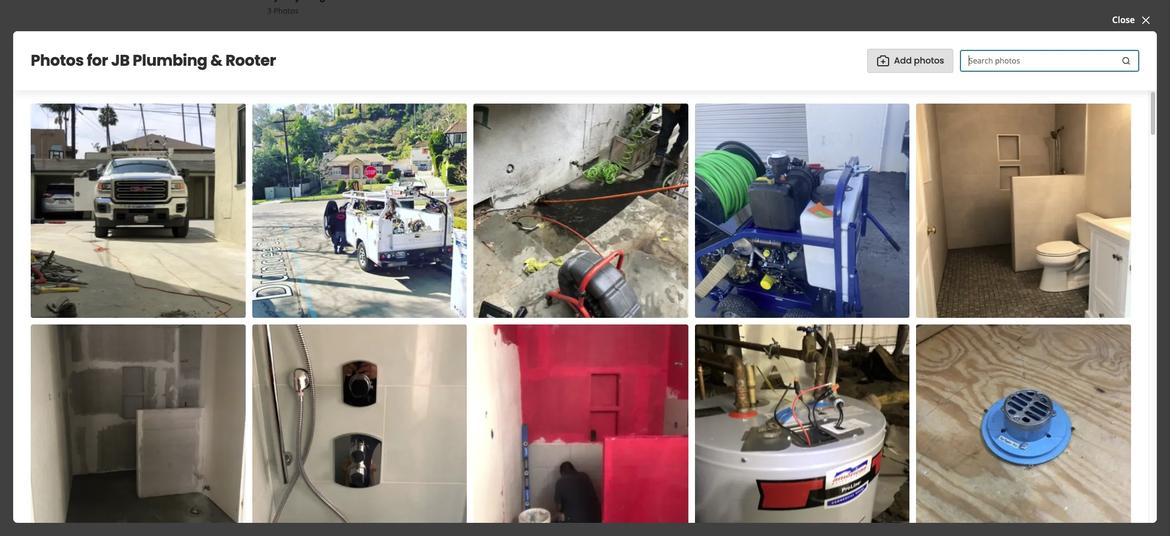 Task type: describe. For each thing, give the bounding box(es) containing it.
garbage for garbage disposal installation
[[463, 398, 498, 410]]

repair for drain repair
[[292, 371, 317, 383]]

15
[[295, 455, 303, 468]]

see 15 more button
[[267, 450, 352, 474]]

next image
[[658, 232, 670, 246]]

satisfaction
[[483, 108, 531, 120]]

by
[[400, 318, 410, 330]]

from
[[325, 52, 352, 68]]

photos for jb plumbing & rooter
[[31, 50, 276, 71]]

photo of jb plumbing & rooter - los angeles, ca, us. getting ready to hydro jet a kitchen drain image
[[623, 198, 733, 280]]

2 horizontal spatial &
[[307, 169, 315, 185]]

family-
[[269, 108, 298, 120]]

see all 86 photos link
[[586, 170, 677, 183]]

photos inside 'link'
[[914, 54, 944, 67]]

see for see 15 more
[[277, 455, 292, 468]]

emergency services
[[415, 108, 460, 133]]

faucet installation
[[463, 371, 538, 383]]

operated
[[283, 121, 321, 133]]

24 arrow right v2 image
[[664, 170, 677, 183]]

more
[[305, 455, 327, 468]]

repair up 24 chevron down v2 icon
[[340, 424, 365, 436]]

24/7 availability
[[555, 108, 599, 133]]

16 checkmark badged v2 image
[[452, 320, 461, 328]]

photo of jb plumbing & rooter - los angeles, ca, us. image
[[386, 198, 496, 280]]

add
[[894, 54, 912, 67]]

garbage for garbage disposal repair
[[267, 424, 302, 436]]

photos for photos & videos
[[267, 169, 305, 185]]

1 vertical spatial photos
[[629, 170, 659, 183]]

emergency_services image
[[426, 80, 448, 102]]

for
[[87, 50, 108, 71]]

services
[[267, 316, 313, 331]]

photos & videos element
[[0, 0, 1171, 537]]

review
[[267, 509, 306, 525]]

family_owned_operated image
[[287, 80, 309, 102]]

satisfaction_guaranteed image
[[496, 80, 518, 102]]

disposal for repair
[[304, 424, 338, 436]]

add photos link
[[868, 49, 954, 73]]

offered
[[315, 316, 356, 331]]

garbage disposal installation
[[463, 398, 582, 410]]

24 chevron down v2 image
[[329, 455, 342, 468]]

repair for faucet repair
[[297, 398, 321, 410]]

videos
[[317, 169, 354, 185]]

verified
[[365, 318, 398, 330]]

gas line installation
[[463, 424, 543, 436]]

drain installation
[[463, 345, 533, 357]]

services offered element
[[250, 298, 677, 474]]

free_estimates image
[[357, 80, 378, 102]]

repair for bathtub repair
[[302, 345, 327, 357]]

free
[[338, 108, 355, 120]]

3 photos
[[267, 6, 299, 16]]

review highlights
[[267, 509, 364, 525]]

all
[[604, 170, 614, 183]]

guaranteed
[[483, 121, 531, 133]]

see 15 more
[[277, 455, 327, 468]]

satisfaction guaranteed
[[483, 108, 531, 133]]

3
[[267, 6, 272, 16]]

rooter
[[226, 50, 276, 71]]

see for see all 86 photos
[[586, 170, 602, 183]]



Task type: vqa. For each thing, say whether or not it's contained in the screenshot.
Dismiss card image for Pho & Grill
no



Task type: locate. For each thing, give the bounding box(es) containing it.
0 vertical spatial see
[[586, 170, 602, 183]]

photo of jb plumbing & rooter - los angeles, ca, us. hydro jetting a 3" drain image
[[504, 198, 614, 280]]

drain
[[463, 345, 486, 357], [267, 371, 290, 383]]

24 add photo v2 image
[[877, 54, 890, 67]]

see all 86 photos
[[586, 170, 659, 183]]

services offered
[[267, 316, 356, 331]]

repair down services offered
[[302, 345, 327, 357]]

repair up garbage disposal repair
[[297, 398, 321, 410]]

photos right 3
[[274, 6, 299, 16]]

Search photos text field
[[960, 50, 1140, 72]]

business right the
[[374, 52, 422, 68]]

previous image
[[274, 232, 286, 246]]

see
[[586, 170, 602, 183], [277, 455, 292, 468]]

& left videos
[[307, 169, 315, 185]]

jb
[[111, 50, 130, 71]]

0 horizontal spatial faucet
[[267, 398, 294, 410]]

24 close v2 image
[[1140, 14, 1153, 27]]

photos for photos for jb plumbing & rooter
[[31, 50, 84, 71]]

see left 15
[[277, 455, 292, 468]]

plumbing
[[133, 50, 207, 71]]

2 vertical spatial &
[[307, 169, 315, 185]]

drain for drain repair
[[267, 371, 290, 383]]

photos left videos
[[267, 169, 305, 185]]

faucet
[[463, 371, 490, 383], [267, 398, 294, 410]]

0 vertical spatial &
[[210, 50, 223, 71]]

installation
[[488, 345, 533, 357], [493, 371, 538, 383], [537, 398, 582, 410], [498, 424, 543, 436]]

repair down bathtub repair
[[292, 371, 317, 383]]

highlights from the business
[[267, 52, 422, 68]]

disposal up gas line installation
[[500, 398, 534, 410]]

1 vertical spatial faucet
[[267, 398, 294, 410]]

close button
[[1113, 13, 1153, 27]]

faucet down drain repair
[[267, 398, 294, 410]]

verified by business
[[365, 318, 450, 330]]

faucet for faucet repair
[[267, 398, 294, 410]]

highlights
[[267, 52, 323, 68], [308, 509, 364, 525]]

drain down bathtub
[[267, 371, 290, 383]]

business
[[374, 52, 422, 68], [413, 318, 450, 330]]

faucet down drain installation
[[463, 371, 490, 383]]

0 horizontal spatial &
[[210, 50, 223, 71]]

1 horizontal spatial drain
[[463, 345, 486, 357]]

1 vertical spatial photos
[[31, 50, 84, 71]]

estimates
[[358, 108, 397, 120]]

gas
[[463, 424, 479, 436]]

&
[[210, 50, 223, 71], [275, 121, 281, 133], [307, 169, 315, 185]]

bathtub
[[267, 345, 300, 357]]

search image
[[1122, 56, 1131, 65]]

0 vertical spatial highlights
[[267, 52, 323, 68]]

the
[[354, 52, 372, 68]]

see inside button
[[277, 455, 292, 468]]

0 vertical spatial disposal
[[500, 398, 534, 410]]

0 vertical spatial drain
[[463, 345, 486, 357]]

business inside the services offered 'element'
[[413, 318, 450, 330]]

2 vertical spatial photos
[[267, 169, 305, 185]]

disposal
[[500, 398, 534, 410], [304, 424, 338, 436]]

garbage
[[463, 398, 498, 410], [267, 424, 302, 436]]

0 vertical spatial business
[[374, 52, 422, 68]]

availability
[[555, 121, 599, 133]]

see inside photos & videos 'element'
[[586, 170, 602, 183]]

garbage up line
[[463, 398, 498, 410]]

& down family-
[[275, 121, 281, 133]]

repair
[[302, 345, 327, 357], [292, 371, 317, 383], [297, 398, 321, 410], [340, 424, 365, 436]]

highlights up family_owned_operated icon
[[267, 52, 323, 68]]

highlights right review
[[308, 509, 364, 525]]

see left the all at the right top of page
[[586, 170, 602, 183]]

1 vertical spatial garbage
[[267, 424, 302, 436]]

1 vertical spatial business
[[413, 318, 450, 330]]

24_7_availability image
[[566, 80, 588, 102]]

0 vertical spatial garbage
[[463, 398, 498, 410]]

0 horizontal spatial photos
[[629, 170, 659, 183]]

photo of jb plumbing & rooter - los angeles, ca, us. another day at the office image
[[267, 198, 377, 280]]

1 horizontal spatial &
[[275, 121, 281, 133]]

1 vertical spatial highlights
[[308, 509, 364, 525]]

0 horizontal spatial disposal
[[304, 424, 338, 436]]

photos
[[914, 54, 944, 67], [629, 170, 659, 183]]

1 horizontal spatial disposal
[[500, 398, 534, 410]]

faucet repair
[[267, 398, 321, 410]]

1 horizontal spatial faucet
[[463, 371, 490, 383]]

free estimates
[[338, 108, 397, 120]]

services
[[421, 121, 454, 133]]

photos left for
[[31, 50, 84, 71]]

family-owned & operated
[[269, 108, 326, 133]]

emergency
[[415, 108, 460, 120]]

& inside family-owned & operated
[[275, 121, 281, 133]]

photos
[[274, 6, 299, 16], [31, 50, 84, 71], [267, 169, 305, 185]]

disposal up more on the left
[[304, 424, 338, 436]]

1 horizontal spatial see
[[586, 170, 602, 183]]

owned
[[298, 108, 326, 120]]

1 vertical spatial &
[[275, 121, 281, 133]]

0 vertical spatial photos
[[914, 54, 944, 67]]

drain for drain installation
[[463, 345, 486, 357]]

photos right 86
[[629, 170, 659, 183]]

close
[[1113, 14, 1135, 26]]

0 vertical spatial faucet
[[463, 371, 490, 383]]

1 horizontal spatial photos
[[914, 54, 944, 67]]

garbage disposal repair
[[267, 424, 365, 436]]

photos & videos
[[267, 169, 354, 185]]

0 vertical spatial photos
[[274, 6, 299, 16]]

1 horizontal spatial garbage
[[463, 398, 498, 410]]

garbage down faucet repair
[[267, 424, 302, 436]]

line
[[481, 424, 496, 436]]

0 horizontal spatial drain
[[267, 371, 290, 383]]

bathtub repair
[[267, 345, 327, 357]]

0 horizontal spatial garbage
[[267, 424, 302, 436]]

1 vertical spatial disposal
[[304, 424, 338, 436]]

add photos
[[894, 54, 944, 67]]

drain repair
[[267, 371, 317, 383]]

0 horizontal spatial see
[[277, 455, 292, 468]]

1 vertical spatial drain
[[267, 371, 290, 383]]

photos right add
[[914, 54, 944, 67]]

drain up faucet installation
[[463, 345, 486, 357]]

24/7
[[568, 108, 586, 120]]

& left the rooter
[[210, 50, 223, 71]]

business left 16 checkmark badged v2 "icon" at the bottom left of page
[[413, 318, 450, 330]]

faucet for faucet installation
[[463, 371, 490, 383]]

1 vertical spatial see
[[277, 455, 292, 468]]

86
[[617, 170, 627, 183]]

disposal for installation
[[500, 398, 534, 410]]



